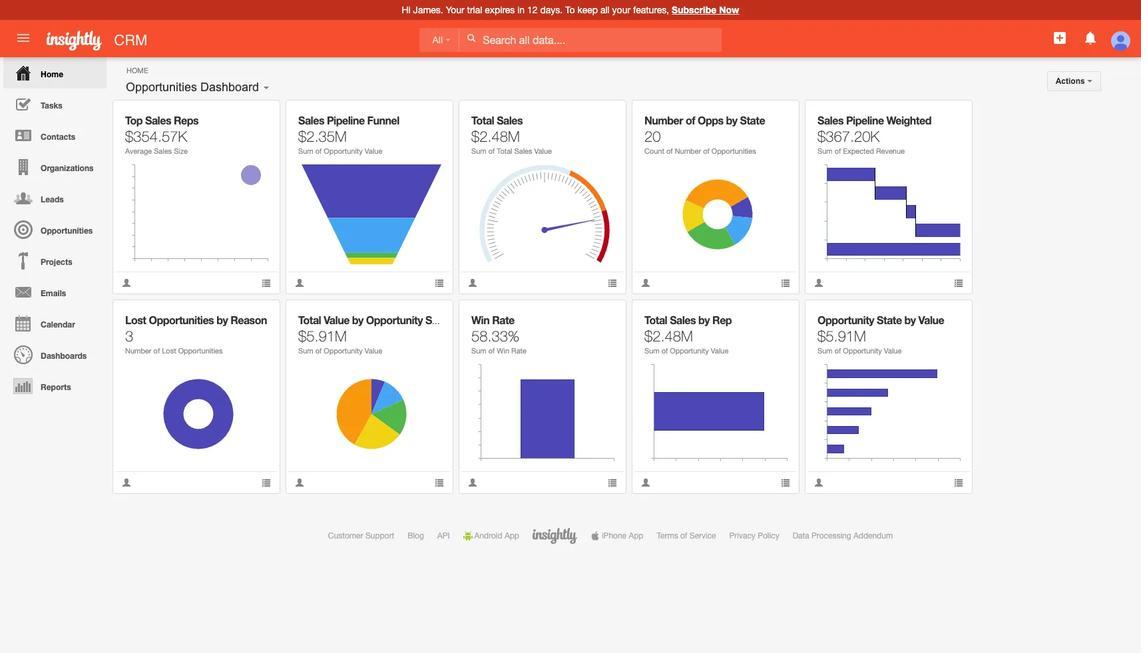 Task type: describe. For each thing, give the bounding box(es) containing it.
total sales by rep link
[[645, 314, 732, 326]]

sales inside the total sales by rep $2.48m sum of opportunity value
[[670, 314, 696, 326]]

user image for $367.20k
[[814, 278, 824, 288]]

customer support link
[[328, 531, 394, 541]]

of down number of opps by state link
[[703, 147, 710, 155]]

win rate 58.33% sum of win rate
[[471, 314, 527, 355]]

api
[[437, 531, 450, 541]]

projects link
[[3, 245, 107, 276]]

$2.48m inside the total sales by rep $2.48m sum of opportunity value
[[645, 328, 693, 345]]

pipeline for $2.35m
[[327, 114, 365, 127]]

all link
[[419, 28, 459, 52]]

dashboards
[[41, 351, 87, 361]]

api link
[[437, 531, 450, 541]]

list image for $367.20k
[[954, 278, 964, 288]]

leads
[[41, 194, 64, 204]]

contacts link
[[3, 120, 107, 151]]

lost opportunities by reason 3 number of lost opportunities
[[125, 314, 267, 355]]

sum inside sales pipeline funnel $2.35m sum of opportunity value
[[298, 147, 313, 155]]

wrench image for reps
[[252, 110, 261, 119]]

actions button
[[1047, 71, 1101, 91]]

sales pipeline weighted link
[[818, 114, 932, 127]]

list image for $2.35m
[[435, 278, 444, 288]]

Search all data.... text field
[[460, 28, 722, 52]]

blog
[[408, 531, 424, 541]]

home inside 'link'
[[41, 69, 63, 79]]

dashboards link
[[3, 339, 107, 370]]

list image for rep
[[781, 478, 790, 487]]

notifications image
[[1083, 30, 1098, 46]]

of inside the "total sales $2.48m sum of total sales value"
[[489, 147, 495, 155]]

emails link
[[3, 276, 107, 308]]

your
[[446, 5, 465, 15]]

win rate link
[[471, 314, 515, 326]]

data processing addendum link
[[793, 531, 893, 541]]

dashboard
[[200, 81, 259, 94]]

trial
[[467, 5, 482, 15]]

funnel
[[367, 114, 399, 127]]

of inside sales pipeline funnel $2.35m sum of opportunity value
[[315, 147, 322, 155]]

iphone
[[602, 531, 627, 541]]

in
[[518, 5, 525, 15]]

$354.57k
[[125, 128, 187, 145]]

value inside the "total sales $2.48m sum of total sales value"
[[534, 147, 552, 155]]

total sales link
[[471, 114, 523, 127]]

12
[[527, 5, 538, 15]]

addendum
[[854, 531, 893, 541]]

opportunities dashboard
[[126, 81, 259, 94]]

by for 3
[[217, 314, 228, 326]]

iphone app link
[[591, 531, 644, 541]]

number of opps by state link
[[645, 114, 765, 127]]

home link
[[3, 57, 107, 89]]

1 vertical spatial lost
[[162, 347, 176, 355]]

sum inside the sales pipeline weighted $367.20k sum of expected revenue
[[818, 147, 833, 155]]

app for iphone app
[[629, 531, 644, 541]]

of inside the total sales by rep $2.48m sum of opportunity value
[[662, 347, 668, 355]]

user image for $354.57k
[[122, 278, 131, 288]]

0 vertical spatial win
[[471, 314, 490, 326]]

user image for $2.35m
[[295, 278, 304, 288]]

opportunities inside opportunities link
[[41, 226, 93, 236]]

list image for reason
[[262, 478, 271, 487]]

$2.48m inside the "total sales $2.48m sum of total sales value"
[[471, 128, 520, 145]]

lost opportunities by reason link
[[125, 314, 267, 326]]

of inside lost opportunities by reason 3 number of lost opportunities
[[154, 347, 160, 355]]

features,
[[633, 5, 669, 15]]

subscribe now link
[[672, 4, 739, 15]]

$5.91m inside total value by opportunity state $5.91m sum of opportunity value
[[298, 328, 347, 345]]

state inside opportunity state by value $5.91m sum of opportunity value
[[877, 314, 902, 326]]

opportunities link
[[3, 214, 107, 245]]

rep
[[713, 314, 732, 326]]

sum inside the total sales by rep $2.48m sum of opportunity value
[[645, 347, 660, 355]]

service
[[690, 531, 716, 541]]

customer support
[[328, 531, 394, 541]]

average
[[125, 147, 152, 155]]

size
[[174, 147, 188, 155]]

calendar link
[[3, 308, 107, 339]]

subscribe
[[672, 4, 717, 15]]

terms of service link
[[657, 531, 716, 541]]

hi james. your trial expires in 12 days. to keep all your features, subscribe now
[[402, 4, 739, 15]]

user image for rep
[[641, 478, 651, 487]]

of left opps at top
[[686, 114, 695, 127]]

policy
[[758, 531, 780, 541]]

privacy
[[730, 531, 756, 541]]

crm
[[114, 32, 147, 49]]

your
[[612, 5, 631, 15]]

0 vertical spatial number
[[645, 114, 683, 127]]

list image for opportunity
[[435, 478, 444, 487]]

by for state
[[352, 314, 364, 326]]

wrench image for opps
[[772, 110, 781, 119]]

user image for sum
[[468, 278, 477, 288]]

0 vertical spatial rate
[[492, 314, 515, 326]]

of right terms
[[681, 531, 687, 541]]

android app link
[[463, 531, 519, 541]]

to
[[565, 5, 575, 15]]

wrench image for $2.48m
[[598, 110, 608, 119]]

total value by opportunity state link
[[298, 314, 450, 326]]

now
[[719, 4, 739, 15]]

sum inside 'win rate 58.33% sum of win rate'
[[471, 347, 487, 355]]

terms
[[657, 531, 678, 541]]

all
[[601, 5, 610, 15]]

state for $5.91m
[[425, 314, 450, 326]]

organizations
[[41, 163, 94, 173]]

james.
[[413, 5, 443, 15]]

contacts
[[41, 132, 75, 142]]

white image
[[467, 33, 476, 43]]

android app
[[475, 531, 519, 541]]

actions
[[1056, 77, 1087, 86]]

$2.35m
[[298, 128, 347, 145]]

customer
[[328, 531, 363, 541]]

top sales reps link
[[125, 114, 198, 127]]

$5.91m inside opportunity state by value $5.91m sum of opportunity value
[[818, 328, 866, 345]]

tasks
[[41, 101, 62, 111]]



Task type: locate. For each thing, give the bounding box(es) containing it.
number up 20
[[645, 114, 683, 127]]

user image
[[122, 278, 131, 288], [295, 278, 304, 288], [468, 278, 477, 288], [641, 278, 651, 288], [814, 278, 824, 288], [122, 478, 131, 487], [295, 478, 304, 487], [641, 478, 651, 487]]

sales pipeline funnel link
[[298, 114, 399, 127]]

keep
[[578, 5, 598, 15]]

opportunity
[[324, 147, 363, 155], [366, 314, 423, 326], [818, 314, 874, 326], [324, 347, 363, 355], [670, 347, 709, 355], [843, 347, 882, 355]]

user image for by
[[641, 278, 651, 288]]

list image for value
[[954, 478, 964, 487]]

1 horizontal spatial app
[[629, 531, 644, 541]]

list image for $354.57k
[[262, 278, 271, 288]]

blog link
[[408, 531, 424, 541]]

number inside lost opportunities by reason 3 number of lost opportunities
[[125, 347, 152, 355]]

app right iphone
[[629, 531, 644, 541]]

of down the total value by opportunity state link
[[315, 347, 322, 355]]

terms of service
[[657, 531, 716, 541]]

of down total sales link
[[489, 147, 495, 155]]

1 horizontal spatial state
[[740, 114, 765, 127]]

privacy policy link
[[730, 531, 780, 541]]

win down 58.33%
[[497, 347, 509, 355]]

58.33%
[[471, 328, 520, 345]]

of right count
[[667, 147, 673, 155]]

reports
[[41, 382, 71, 392]]

sales inside sales pipeline funnel $2.35m sum of opportunity value
[[298, 114, 324, 127]]

by for $5.91m
[[905, 314, 916, 326]]

sales inside the sales pipeline weighted $367.20k sum of expected revenue
[[818, 114, 844, 127]]

of inside total value by opportunity state $5.91m sum of opportunity value
[[315, 347, 322, 355]]

2 horizontal spatial wrench image
[[945, 310, 954, 319]]

opportunity state by value link
[[818, 314, 944, 326]]

of inside 'win rate 58.33% sum of win rate'
[[489, 347, 495, 355]]

0 horizontal spatial home
[[41, 69, 63, 79]]

2 app from the left
[[629, 531, 644, 541]]

total sales by rep $2.48m sum of opportunity value
[[645, 314, 732, 355]]

opportunity inside the total sales by rep $2.48m sum of opportunity value
[[670, 347, 709, 355]]

opportunities
[[126, 81, 197, 94], [712, 147, 756, 155], [41, 226, 93, 236], [149, 314, 214, 326], [178, 347, 223, 355]]

by inside number of opps by state 20 count of number of opportunities
[[726, 114, 738, 127]]

$2.48m down total sales link
[[471, 128, 520, 145]]

1 $5.91m from the left
[[298, 328, 347, 345]]

list image for by
[[781, 278, 790, 288]]

0 horizontal spatial lost
[[125, 314, 146, 326]]

1 horizontal spatial wrench image
[[598, 310, 608, 319]]

1 vertical spatial rate
[[511, 347, 527, 355]]

navigation containing home
[[0, 57, 107, 402]]

lost
[[125, 314, 146, 326], [162, 347, 176, 355]]

win up 58.33%
[[471, 314, 490, 326]]

pipeline up $2.35m
[[327, 114, 365, 127]]

opportunities inside number of opps by state 20 count of number of opportunities
[[712, 147, 756, 155]]

wrench image for funnel
[[425, 110, 435, 119]]

1 horizontal spatial lost
[[162, 347, 176, 355]]

number of opps by state 20 count of number of opportunities
[[645, 114, 765, 155]]

$5.91m down opportunity state by value link
[[818, 328, 866, 345]]

1 pipeline from the left
[[327, 114, 365, 127]]

pipeline inside the sales pipeline weighted $367.20k sum of expected revenue
[[846, 114, 884, 127]]

wrench image for 58.33%
[[598, 310, 608, 319]]

of inside opportunity state by value $5.91m sum of opportunity value
[[835, 347, 841, 355]]

list image for sum
[[608, 278, 617, 288]]

opportunities inside opportunities dashboard button
[[126, 81, 197, 94]]

sum inside opportunity state by value $5.91m sum of opportunity value
[[818, 347, 833, 355]]

1 vertical spatial $2.48m
[[645, 328, 693, 345]]

iphone app
[[602, 531, 644, 541]]

1 vertical spatial win
[[497, 347, 509, 355]]

of down $2.35m
[[315, 147, 322, 155]]

state inside total value by opportunity state $5.91m sum of opportunity value
[[425, 314, 450, 326]]

user image for $5.91m
[[814, 478, 824, 487]]

sum inside total value by opportunity state $5.91m sum of opportunity value
[[298, 347, 313, 355]]

total value by opportunity state $5.91m sum of opportunity value
[[298, 314, 450, 355]]

app right 'android'
[[505, 531, 519, 541]]

user image up processing
[[814, 478, 824, 487]]

number
[[645, 114, 683, 127], [675, 147, 701, 155], [125, 347, 152, 355]]

1 horizontal spatial win
[[497, 347, 509, 355]]

by inside opportunity state by value $5.91m sum of opportunity value
[[905, 314, 916, 326]]

user image
[[468, 478, 477, 487], [814, 478, 824, 487]]

user image for of
[[468, 478, 477, 487]]

0 horizontal spatial $5.91m
[[298, 328, 347, 345]]

sum
[[298, 147, 313, 155], [471, 147, 487, 155], [818, 147, 833, 155], [298, 347, 313, 355], [471, 347, 487, 355], [645, 347, 660, 355], [818, 347, 833, 355]]

by for $2.48m
[[699, 314, 710, 326]]

leads link
[[3, 182, 107, 214]]

0 horizontal spatial app
[[505, 531, 519, 541]]

1 horizontal spatial pipeline
[[846, 114, 884, 127]]

hi
[[402, 5, 411, 15]]

rate up 58.33%
[[492, 314, 515, 326]]

sales pipeline funnel $2.35m sum of opportunity value
[[298, 114, 399, 155]]

organizations link
[[3, 151, 107, 182]]

android
[[475, 531, 502, 541]]

top sales reps $354.57k average sales size
[[125, 114, 198, 155]]

expires
[[485, 5, 515, 15]]

number right count
[[675, 147, 701, 155]]

top
[[125, 114, 143, 127]]

opportunity state by value $5.91m sum of opportunity value
[[818, 314, 944, 355]]

0 vertical spatial $2.48m
[[471, 128, 520, 145]]

number down 3
[[125, 347, 152, 355]]

of down $367.20k
[[835, 147, 841, 155]]

tasks link
[[3, 89, 107, 120]]

opportunity inside sales pipeline funnel $2.35m sum of opportunity value
[[324, 147, 363, 155]]

0 horizontal spatial wrench image
[[252, 110, 261, 119]]

1 user image from the left
[[468, 478, 477, 487]]

pipeline for $367.20k
[[846, 114, 884, 127]]

1 horizontal spatial $5.91m
[[818, 328, 866, 345]]

0 horizontal spatial $2.48m
[[471, 128, 520, 145]]

privacy policy
[[730, 531, 780, 541]]

$5.91m
[[298, 328, 347, 345], [818, 328, 866, 345]]

wrench image
[[425, 110, 435, 119], [598, 110, 608, 119], [772, 110, 781, 119], [945, 110, 954, 119], [252, 310, 261, 319], [425, 310, 435, 319], [772, 310, 781, 319]]

of inside the sales pipeline weighted $367.20k sum of expected revenue
[[835, 147, 841, 155]]

opportunities dashboard button
[[121, 77, 264, 97]]

3
[[125, 328, 133, 345]]

total for of
[[471, 114, 494, 127]]

lost up 3
[[125, 314, 146, 326]]

2 horizontal spatial state
[[877, 314, 902, 326]]

wrench image
[[252, 110, 261, 119], [598, 310, 608, 319], [945, 310, 954, 319]]

of down lost opportunities by reason link
[[154, 347, 160, 355]]

list image for sum
[[608, 478, 617, 487]]

total for state
[[298, 314, 321, 326]]

value inside the total sales by rep $2.48m sum of opportunity value
[[711, 347, 729, 355]]

list image
[[262, 278, 271, 288], [954, 278, 964, 288], [262, 478, 271, 487], [608, 478, 617, 487], [781, 478, 790, 487]]

value inside sales pipeline funnel $2.35m sum of opportunity value
[[365, 147, 382, 155]]

processing
[[812, 531, 851, 541]]

by inside lost opportunities by reason 3 number of lost opportunities
[[217, 314, 228, 326]]

1 vertical spatial number
[[675, 147, 701, 155]]

1 horizontal spatial $2.48m
[[645, 328, 693, 345]]

0 vertical spatial lost
[[125, 314, 146, 326]]

total inside the total sales by rep $2.48m sum of opportunity value
[[645, 314, 667, 326]]

data
[[793, 531, 810, 541]]

total sales $2.48m sum of total sales value
[[471, 114, 552, 155]]

reps
[[174, 114, 198, 127]]

0 horizontal spatial user image
[[468, 478, 477, 487]]

data processing addendum
[[793, 531, 893, 541]]

home
[[127, 67, 148, 75], [41, 69, 63, 79]]

user image for opportunity
[[295, 478, 304, 487]]

rate down 58.33%
[[511, 347, 527, 355]]

lost down lost opportunities by reason link
[[162, 347, 176, 355]]

$2.48m
[[471, 128, 520, 145], [645, 328, 693, 345]]

2 user image from the left
[[814, 478, 824, 487]]

$2.48m down 'total sales by rep' link
[[645, 328, 693, 345]]

sum inside the "total sales $2.48m sum of total sales value"
[[471, 147, 487, 155]]

reports link
[[3, 370, 107, 402]]

win
[[471, 314, 490, 326], [497, 347, 509, 355]]

opps
[[698, 114, 724, 127]]

2 pipeline from the left
[[846, 114, 884, 127]]

0 horizontal spatial state
[[425, 314, 450, 326]]

$367.20k
[[818, 128, 880, 145]]

wrench image for by
[[772, 310, 781, 319]]

weighted
[[887, 114, 932, 127]]

home down crm
[[127, 67, 148, 75]]

2 $5.91m from the left
[[818, 328, 866, 345]]

revenue
[[876, 147, 905, 155]]

1 horizontal spatial home
[[127, 67, 148, 75]]

0 horizontal spatial win
[[471, 314, 490, 326]]

state for 20
[[740, 114, 765, 127]]

0 horizontal spatial pipeline
[[327, 114, 365, 127]]

wrench image for weighted
[[945, 110, 954, 119]]

sales pipeline weighted $367.20k sum of expected revenue
[[818, 114, 932, 155]]

state inside number of opps by state 20 count of number of opportunities
[[740, 114, 765, 127]]

app for android app
[[505, 531, 519, 541]]

count
[[645, 147, 665, 155]]

of down 58.33%
[[489, 347, 495, 355]]

user image for reason
[[122, 478, 131, 487]]

1 app from the left
[[505, 531, 519, 541]]

list image
[[435, 278, 444, 288], [608, 278, 617, 288], [781, 278, 790, 288], [435, 478, 444, 487], [954, 478, 964, 487]]

home up tasks "link"
[[41, 69, 63, 79]]

total for $2.48m
[[645, 314, 667, 326]]

by inside the total sales by rep $2.48m sum of opportunity value
[[699, 314, 710, 326]]

pipeline
[[327, 114, 365, 127], [846, 114, 884, 127]]

emails
[[41, 288, 66, 298]]

value
[[365, 147, 382, 155], [534, 147, 552, 155], [324, 314, 350, 326], [919, 314, 944, 326], [365, 347, 382, 355], [711, 347, 729, 355], [884, 347, 902, 355]]

pipeline up $367.20k
[[846, 114, 884, 127]]

expected
[[843, 147, 874, 155]]

reason
[[231, 314, 267, 326]]

pipeline inside sales pipeline funnel $2.35m sum of opportunity value
[[327, 114, 365, 127]]

by inside total value by opportunity state $5.91m sum of opportunity value
[[352, 314, 364, 326]]

total inside total value by opportunity state $5.91m sum of opportunity value
[[298, 314, 321, 326]]

all
[[432, 35, 443, 45]]

1 horizontal spatial user image
[[814, 478, 824, 487]]

calendar
[[41, 320, 75, 330]]

2 vertical spatial number
[[125, 347, 152, 355]]

state
[[740, 114, 765, 127], [425, 314, 450, 326], [877, 314, 902, 326]]

support
[[365, 531, 394, 541]]

of down 'total sales by rep' link
[[662, 347, 668, 355]]

20
[[645, 128, 661, 145]]

navigation
[[0, 57, 107, 402]]

of down opportunity state by value link
[[835, 347, 841, 355]]

user image up 'android'
[[468, 478, 477, 487]]

$5.91m down the total value by opportunity state link
[[298, 328, 347, 345]]



Task type: vqa. For each thing, say whether or not it's contained in the screenshot.
Days.
yes



